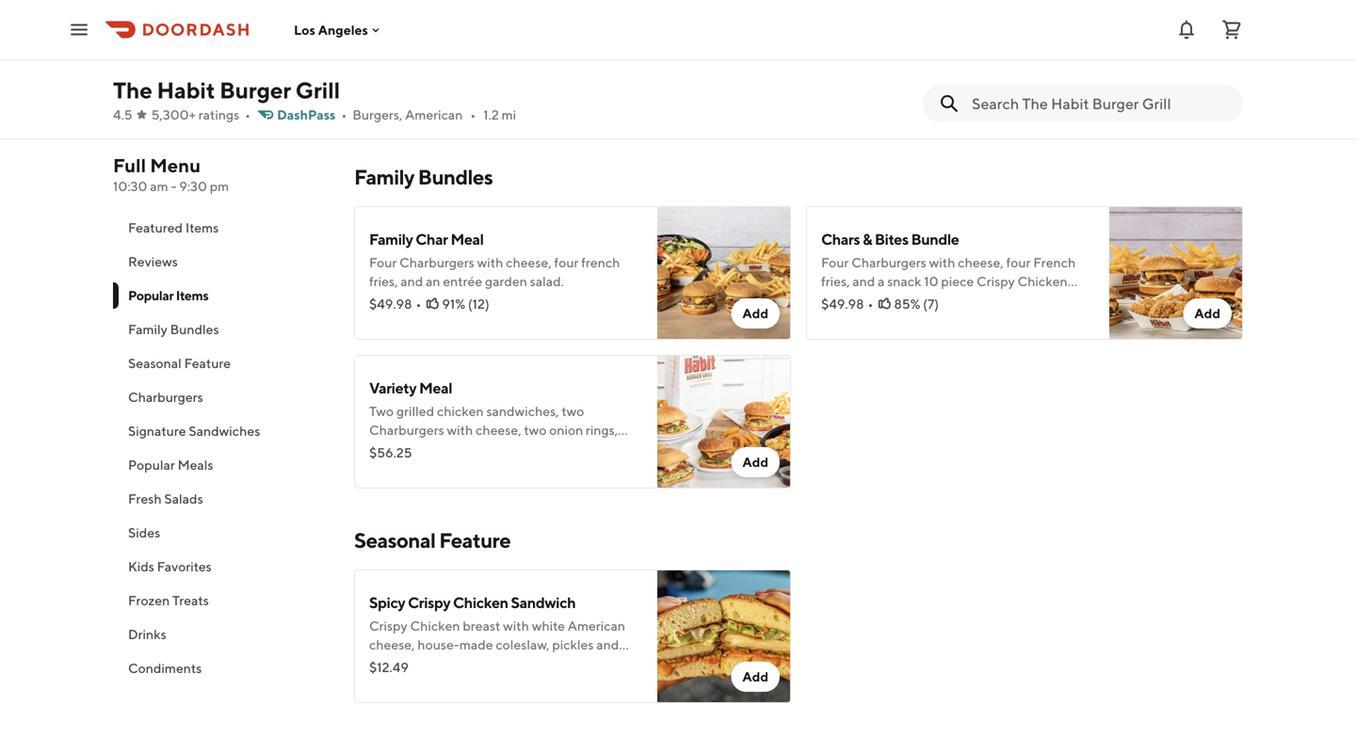 Task type: describe. For each thing, give the bounding box(es) containing it.
pm
[[210, 179, 229, 194]]

drink.
[[983, 97, 1017, 112]]

our award-winning burger topped with caramelized onions, crisp lettuce, fresh tomato, pickles, and mayo on a toasted bun. includes fries and a regular drink.
[[822, 40, 1080, 112]]

a inside chars & bites bundle four charburgers with cheese, four french fries, and a snack 10 piece crispy chicken bites.
[[878, 274, 885, 289]]

add for variety meal
[[743, 455, 769, 470]]

signature
[[128, 424, 186, 439]]

toasted inside the spicy crispy chicken sandwich crispy chicken breast with white american cheese, house-made coleslaw, pickles and spicy boom boom sauce on a toasted flaxseed brioche bun
[[542, 656, 587, 672]]

four inside chars & bites bundle four charburgers with cheese, four french fries, and a snack 10 piece crispy chicken bites.
[[1007, 255, 1031, 270]]

5,300+ ratings •
[[151, 107, 251, 122]]

onions,
[[897, 59, 940, 74]]

full
[[113, 155, 146, 177]]

sandwiches
[[189, 424, 260, 439]]

four inside chars & bites bundle four charburgers with cheese, four french fries, and a snack 10 piece crispy chicken bites.
[[822, 255, 849, 270]]

and inside family char meal four charburgers with cheese, four french fries, and an entrée garden salad.
[[401, 274, 423, 289]]

seasonal feature inside "seasonal feature" button
[[128, 356, 231, 371]]

kids favorites
[[128, 559, 212, 575]]

favorites
[[157, 559, 212, 575]]

notification bell image
[[1176, 18, 1199, 41]]

• left burgers,
[[342, 107, 347, 122]]

featured
[[128, 220, 183, 236]]

charburgers inside family char meal four charburgers with cheese, four french fries, and an entrée garden salad.
[[400, 255, 475, 270]]

fresh
[[1022, 59, 1052, 74]]

charburgers button
[[113, 381, 332, 415]]

(7)
[[924, 296, 940, 312]]

house-
[[418, 637, 460, 653]]

and inside variety meal two grilled chicken sandwiches, two charburgers with cheese, two onion rings, two french fries, and an entrée garden salad.
[[467, 441, 490, 457]]

add for chars & bites bundle
[[1195, 306, 1221, 321]]

burger
[[940, 40, 980, 56]]

seasonal inside button
[[128, 356, 182, 371]]

los angeles
[[294, 22, 368, 37]]

kids favorites button
[[113, 550, 332, 584]]

rings,
[[586, 423, 618, 438]]

onion
[[550, 423, 583, 438]]

dashpass •
[[277, 107, 347, 122]]

#1 original charburger image
[[1110, 0, 1244, 125]]

burgers, american • 1.2 mi
[[353, 107, 516, 122]]

burgers,
[[353, 107, 403, 122]]

tomato,
[[822, 78, 868, 93]]

fresh
[[128, 491, 162, 507]]

frozen treats button
[[113, 584, 332, 618]]

treats
[[172, 593, 209, 609]]

full menu 10:30 am - 9:30 pm
[[113, 155, 229, 194]]

reviews
[[128, 254, 178, 269]]

$49.98 for family
[[369, 296, 412, 312]]

77%
[[892, 82, 916, 97]]

with inside variety meal two grilled chicken sandwiches, two charburgers with cheese, two onion rings, two french fries, and an entrée garden salad.
[[447, 423, 473, 438]]

chicken
[[437, 404, 484, 419]]

entrée inside variety meal two grilled chicken sandwiches, two charburgers with cheese, two onion rings, two french fries, and an entrée garden salad.
[[510, 441, 549, 457]]

meals
[[178, 457, 213, 473]]

fries, inside family char meal four charburgers with cheese, four french fries, and an entrée garden salad.
[[369, 274, 398, 289]]

menu
[[150, 155, 201, 177]]

signature sandwiches
[[128, 424, 260, 439]]

chars & bites bundle four charburgers with cheese, four french fries, and a snack 10 piece crispy chicken bites.
[[822, 230, 1076, 308]]

pickles,
[[871, 78, 915, 93]]

cheese, inside the spicy crispy chicken sandwich crispy chicken breast with white american cheese, house-made coleslaw, pickles and spicy boom boom sauce on a toasted flaxseed brioche bun
[[369, 637, 415, 653]]

meal inside variety meal two grilled chicken sandwiches, two charburgers with cheese, two onion rings, two french fries, and an entrée garden salad.
[[419, 379, 452, 397]]

add button for spicy crispy chicken sandwich
[[732, 662, 780, 693]]

mi
[[502, 107, 516, 122]]

(12)
[[468, 296, 490, 312]]

featured items
[[128, 220, 219, 236]]

1 horizontal spatial seasonal feature
[[354, 529, 511, 553]]

with inside our award-winning burger topped with caramelized onions, crisp lettuce, fresh tomato, pickles, and mayo on a toasted bun. includes fries and a regular drink.
[[1029, 40, 1055, 56]]

breast
[[463, 619, 501, 634]]

add button for variety meal
[[732, 448, 780, 478]]

family char meal four charburgers with cheese, four french fries, and an entrée garden salad.
[[369, 230, 620, 289]]

char
[[416, 230, 448, 248]]

piece
[[942, 274, 975, 289]]

feature inside button
[[184, 356, 231, 371]]

sandwich
[[511, 594, 576, 612]]

Item Search search field
[[972, 93, 1229, 114]]

a left regular
[[929, 97, 936, 112]]

$12.49
[[369, 660, 409, 676]]

signature sandwiches button
[[113, 415, 332, 449]]

popular items
[[128, 288, 209, 303]]

burger
[[220, 77, 291, 104]]

fries, inside chars & bites bundle four charburgers with cheese, four french fries, and a snack 10 piece crispy chicken bites.
[[822, 274, 850, 289]]

french inside family char meal four charburgers with cheese, four french fries, and an entrée garden salad.
[[582, 255, 620, 270]]

chicken inside chars & bites bundle four charburgers with cheese, four french fries, and a snack 10 piece crispy chicken bites.
[[1018, 274, 1068, 289]]

• left 1.2
[[471, 107, 476, 122]]

85%
[[895, 296, 921, 312]]

habit
[[157, 77, 215, 104]]

grill
[[296, 77, 340, 104]]

condiments
[[128, 661, 202, 677]]

family inside family char meal four charburgers with cheese, four french fries, and an entrée garden salad.
[[369, 230, 413, 248]]

featured items button
[[113, 211, 332, 245]]

spicy
[[369, 594, 405, 612]]

2 vertical spatial two
[[369, 441, 392, 457]]

award-
[[848, 40, 890, 56]]

mayo
[[943, 78, 976, 93]]

garden inside variety meal two grilled chicken sandwiches, two charburgers with cheese, two onion rings, two french fries, and an entrée garden salad.
[[552, 441, 594, 457]]

a inside the spicy crispy chicken sandwich crispy chicken breast with white american cheese, house-made coleslaw, pickles and spicy boom boom sauce on a toasted flaxseed brioche bun
[[532, 656, 539, 672]]

fresh salads
[[128, 491, 203, 507]]

77% (58)
[[892, 82, 944, 97]]

lettuce,
[[973, 59, 1019, 74]]

drinks button
[[113, 618, 332, 652]]

$56.25
[[369, 445, 412, 461]]

85% (7)
[[895, 296, 940, 312]]

pickles
[[552, 637, 594, 653]]

2 vertical spatial chicken
[[410, 619, 460, 634]]

sides
[[128, 525, 160, 541]]

0 vertical spatial family
[[354, 165, 415, 189]]

snack
[[888, 274, 922, 289]]

flaxseed
[[590, 656, 640, 672]]

caramelized
[[822, 59, 894, 74]]

the habit burger grill
[[113, 77, 340, 104]]

made
[[460, 637, 493, 653]]

• left 91%
[[416, 296, 422, 312]]

add for spicy crispy chicken sandwich
[[743, 669, 769, 685]]

family bundles inside button
[[128, 322, 219, 337]]

cheese, inside family char meal four charburgers with cheese, four french fries, and an entrée garden salad.
[[506, 255, 552, 270]]

with inside family char meal four charburgers with cheese, four french fries, and an entrée garden salad.
[[477, 255, 504, 270]]

a up drink.
[[996, 78, 1003, 93]]

4.5
[[113, 107, 132, 122]]

sandwiches,
[[487, 404, 559, 419]]

bites.
[[822, 293, 855, 308]]

0 vertical spatial american
[[405, 107, 463, 122]]

salad. inside variety meal two grilled chicken sandwiches, two charburgers with cheese, two onion rings, two french fries, and an entrée garden salad.
[[597, 441, 631, 457]]

angeles
[[318, 22, 368, 37]]

variety meal two grilled chicken sandwiches, two charburgers with cheese, two onion rings, two french fries, and an entrée garden salad.
[[369, 379, 631, 457]]

variety meal image
[[658, 355, 792, 489]]

popular meals button
[[113, 449, 332, 482]]

reviews button
[[113, 245, 332, 279]]

american inside the spicy crispy chicken sandwich crispy chicken breast with white american cheese, house-made coleslaw, pickles and spicy boom boom sauce on a toasted flaxseed brioche bun
[[568, 619, 626, 634]]

topped
[[983, 40, 1026, 56]]

spicy crispy chicken sandwich image
[[658, 570, 792, 704]]



Task type: vqa. For each thing, say whether or not it's contained in the screenshot.
second 4.6 from the top of the page
no



Task type: locate. For each thing, give the bounding box(es) containing it.
• right bites.
[[868, 296, 874, 312]]

crispy down spicy
[[369, 619, 408, 634]]

american up pickles
[[568, 619, 626, 634]]

family bundles
[[354, 165, 493, 189], [128, 322, 219, 337]]

$49.98 • for family
[[369, 296, 422, 312]]

• down 'burger'
[[245, 107, 251, 122]]

the
[[113, 77, 152, 104]]

brioche
[[369, 675, 415, 691]]

popular down reviews on the top of page
[[128, 288, 174, 303]]

cheese, inside variety meal two grilled chicken sandwiches, two charburgers with cheese, two onion rings, two french fries, and an entrée garden salad.
[[476, 423, 522, 438]]

1 horizontal spatial four
[[1007, 255, 1031, 270]]

a down coleslaw,
[[532, 656, 539, 672]]

2 $49.98 from the left
[[822, 296, 865, 312]]

1 vertical spatial salad.
[[597, 441, 631, 457]]

0 vertical spatial chicken
[[1018, 274, 1068, 289]]

and down char
[[401, 274, 423, 289]]

1 horizontal spatial an
[[493, 441, 507, 457]]

2 horizontal spatial crispy
[[977, 274, 1016, 289]]

family bundles button
[[113, 313, 332, 347]]

family bundles down popular items
[[128, 322, 219, 337]]

2 popular from the top
[[128, 457, 175, 473]]

$49.98 • left 85%
[[822, 296, 874, 312]]

regular
[[938, 97, 981, 112]]

and up bites.
[[853, 274, 876, 289]]

family
[[354, 165, 415, 189], [369, 230, 413, 248], [128, 322, 168, 337]]

1 horizontal spatial toasted
[[1006, 78, 1051, 93]]

with
[[1029, 40, 1055, 56], [477, 255, 504, 270], [930, 255, 956, 270], [447, 423, 473, 438], [503, 619, 529, 634]]

&
[[863, 230, 873, 248]]

family down popular items
[[128, 322, 168, 337]]

91% (12)
[[442, 296, 490, 312]]

salad. inside family char meal four charburgers with cheese, four french fries, and an entrée garden salad.
[[530, 274, 564, 289]]

an
[[426, 274, 441, 289], [493, 441, 507, 457]]

seasonal feature up spicy
[[354, 529, 511, 553]]

1 horizontal spatial bundles
[[418, 165, 493, 189]]

salads
[[164, 491, 203, 507]]

bundles inside button
[[170, 322, 219, 337]]

chicken down 'french'
[[1018, 274, 1068, 289]]

family down burgers,
[[354, 165, 415, 189]]

items for featured items
[[186, 220, 219, 236]]

entrée
[[443, 274, 483, 289], [510, 441, 549, 457]]

items down reviews button
[[176, 288, 209, 303]]

four
[[369, 255, 397, 270], [822, 255, 849, 270]]

garden
[[485, 274, 528, 289], [552, 441, 594, 457]]

bundle
[[912, 230, 960, 248]]

bundles
[[418, 165, 493, 189], [170, 322, 219, 337]]

on
[[979, 78, 994, 93], [514, 656, 530, 672]]

1 horizontal spatial boom
[[440, 656, 475, 672]]

1 horizontal spatial four
[[822, 255, 849, 270]]

with down chicken
[[447, 423, 473, 438]]

and up flaxseed
[[597, 637, 619, 653]]

with up 10
[[930, 255, 956, 270]]

french
[[1034, 255, 1076, 270]]

0 horizontal spatial feature
[[184, 356, 231, 371]]

crispy inside chars & bites bundle four charburgers with cheese, four french fries, and a snack 10 piece crispy chicken bites.
[[977, 274, 1016, 289]]

0 horizontal spatial four
[[555, 255, 579, 270]]

1 horizontal spatial feature
[[439, 529, 511, 553]]

two up onion
[[562, 404, 585, 419]]

0 vertical spatial meal
[[451, 230, 484, 248]]

1 horizontal spatial seasonal
[[354, 529, 436, 553]]

salad.
[[530, 274, 564, 289], [597, 441, 631, 457]]

an down char
[[426, 274, 441, 289]]

popular inside button
[[128, 457, 175, 473]]

two
[[562, 404, 585, 419], [524, 423, 547, 438], [369, 441, 392, 457]]

with up fresh
[[1029, 40, 1055, 56]]

entrée inside family char meal four charburgers with cheese, four french fries, and an entrée garden salad.
[[443, 274, 483, 289]]

add button for family char meal
[[732, 299, 780, 329]]

$49.98 left 91%
[[369, 296, 412, 312]]

open menu image
[[68, 18, 90, 41]]

charburgers down char
[[400, 255, 475, 270]]

0 vertical spatial family bundles
[[354, 165, 493, 189]]

0 vertical spatial salad.
[[530, 274, 564, 289]]

kids
[[128, 559, 154, 575]]

includes
[[822, 97, 873, 112]]

bundles down burgers, american • 1.2 mi
[[418, 165, 493, 189]]

with up coleslaw,
[[503, 619, 529, 634]]

french
[[582, 255, 620, 270], [395, 441, 433, 457]]

a left snack
[[878, 274, 885, 289]]

1.2
[[484, 107, 499, 122]]

0 vertical spatial garden
[[485, 274, 528, 289]]

frozen treats
[[128, 593, 209, 609]]

french inside variety meal two grilled chicken sandwiches, two charburgers with cheese, two onion rings, two french fries, and an entrée garden salad.
[[395, 441, 433, 457]]

family inside button
[[128, 322, 168, 337]]

four
[[555, 255, 579, 270], [1007, 255, 1031, 270]]

0 vertical spatial seasonal feature
[[128, 356, 231, 371]]

boom
[[403, 656, 437, 672], [440, 656, 475, 672]]

american right burgers,
[[405, 107, 463, 122]]

2 horizontal spatial fries,
[[822, 274, 850, 289]]

sauce
[[477, 656, 512, 672]]

2 $49.98 • from the left
[[822, 296, 874, 312]]

seasonal feature button
[[113, 347, 332, 381]]

1 vertical spatial toasted
[[542, 656, 587, 672]]

our
[[822, 40, 845, 56]]

0 horizontal spatial bundles
[[170, 322, 219, 337]]

0 vertical spatial two
[[562, 404, 585, 419]]

boom down house-
[[440, 656, 475, 672]]

spicy crispy chicken sandwich crispy chicken breast with white american cheese, house-made coleslaw, pickles and spicy boom boom sauce on a toasted flaxseed brioche bun
[[369, 594, 640, 691]]

0 vertical spatial feature
[[184, 356, 231, 371]]

0 horizontal spatial $49.98
[[369, 296, 412, 312]]

0 horizontal spatial toasted
[[542, 656, 587, 672]]

0 horizontal spatial crispy
[[369, 619, 408, 634]]

1 vertical spatial popular
[[128, 457, 175, 473]]

fries,
[[369, 274, 398, 289], [822, 274, 850, 289], [436, 441, 465, 457]]

and down onions, in the top of the page
[[918, 78, 941, 93]]

0 horizontal spatial an
[[426, 274, 441, 289]]

charburgers inside variety meal two grilled chicken sandwiches, two charburgers with cheese, two onion rings, two french fries, and an entrée garden salad.
[[369, 423, 445, 438]]

seasonal feature
[[128, 356, 231, 371], [354, 529, 511, 553]]

1 horizontal spatial american
[[568, 619, 626, 634]]

popular meals
[[128, 457, 213, 473]]

garden down onion
[[552, 441, 594, 457]]

2 four from the left
[[1007, 255, 1031, 270]]

1 vertical spatial feature
[[439, 529, 511, 553]]

1 vertical spatial crispy
[[408, 594, 451, 612]]

0 vertical spatial french
[[582, 255, 620, 270]]

los
[[294, 22, 316, 37]]

on inside our award-winning burger topped with caramelized onions, crisp lettuce, fresh tomato, pickles, and mayo on a toasted bun. includes fries and a regular drink.
[[979, 78, 994, 93]]

garden inside family char meal four charburgers with cheese, four french fries, and an entrée garden salad.
[[485, 274, 528, 289]]

ratings
[[199, 107, 240, 122]]

seasonal up signature
[[128, 356, 182, 371]]

crispy right piece
[[977, 274, 1016, 289]]

1 horizontal spatial entrée
[[510, 441, 549, 457]]

four inside family char meal four charburgers with cheese, four french fries, and an entrée garden salad.
[[555, 255, 579, 270]]

entrée down sandwiches,
[[510, 441, 549, 457]]

1 vertical spatial entrée
[[510, 441, 549, 457]]

$49.98 • for chars
[[822, 296, 874, 312]]

2 boom from the left
[[440, 656, 475, 672]]

0 horizontal spatial on
[[514, 656, 530, 672]]

entrée up 91% (12)
[[443, 274, 483, 289]]

family char meal image
[[658, 206, 792, 340]]

charburgers down the grilled
[[369, 423, 445, 438]]

1 horizontal spatial $49.98 •
[[822, 296, 874, 312]]

1 boom from the left
[[403, 656, 437, 672]]

0 horizontal spatial two
[[369, 441, 392, 457]]

1 horizontal spatial crispy
[[408, 594, 451, 612]]

drinks
[[128, 627, 166, 643]]

0 vertical spatial items
[[186, 220, 219, 236]]

white
[[532, 619, 565, 634]]

an down sandwiches,
[[493, 441, 507, 457]]

fries
[[875, 97, 901, 112]]

toasted inside our award-winning burger topped with caramelized onions, crisp lettuce, fresh tomato, pickles, and mayo on a toasted bun. includes fries and a regular drink.
[[1006, 78, 1051, 93]]

add button for chars & bites bundle
[[1184, 299, 1233, 329]]

9:30
[[179, 179, 207, 194]]

0 vertical spatial popular
[[128, 288, 174, 303]]

two down the two
[[369, 441, 392, 457]]

and down chicken
[[467, 441, 490, 457]]

on inside the spicy crispy chicken sandwich crispy chicken breast with white american cheese, house-made coleslaw, pickles and spicy boom boom sauce on a toasted flaxseed brioche bun
[[514, 656, 530, 672]]

chars & bites bundle image
[[1110, 206, 1244, 340]]

coleslaw,
[[496, 637, 550, 653]]

1 horizontal spatial $49.98
[[822, 296, 865, 312]]

family left char
[[369, 230, 413, 248]]

and right fries
[[903, 97, 926, 112]]

add
[[743, 306, 769, 321], [1195, 306, 1221, 321], [743, 455, 769, 470], [743, 669, 769, 685]]

feature down family bundles button
[[184, 356, 231, 371]]

1 $49.98 • from the left
[[369, 296, 422, 312]]

1 vertical spatial an
[[493, 441, 507, 457]]

crisp
[[942, 59, 971, 74]]

0 vertical spatial on
[[979, 78, 994, 93]]

0 horizontal spatial four
[[369, 255, 397, 270]]

0 vertical spatial entrée
[[443, 274, 483, 289]]

1 vertical spatial chicken
[[453, 594, 509, 612]]

seasonal feature down family bundles button
[[128, 356, 231, 371]]

cheese, inside chars & bites bundle four charburgers with cheese, four french fries, and a snack 10 piece crispy chicken bites.
[[958, 255, 1004, 270]]

add for family char meal
[[743, 306, 769, 321]]

items inside button
[[186, 220, 219, 236]]

1 vertical spatial bundles
[[170, 322, 219, 337]]

0 horizontal spatial american
[[405, 107, 463, 122]]

0 horizontal spatial seasonal
[[128, 356, 182, 371]]

bun.
[[1054, 78, 1080, 93]]

10:30
[[113, 179, 147, 194]]

0 horizontal spatial seasonal feature
[[128, 356, 231, 371]]

with up (12)
[[477, 255, 504, 270]]

1 vertical spatial items
[[176, 288, 209, 303]]

1 vertical spatial seasonal
[[354, 529, 436, 553]]

meal right char
[[451, 230, 484, 248]]

1 horizontal spatial two
[[524, 423, 547, 438]]

two
[[369, 404, 394, 419]]

0 horizontal spatial fries,
[[369, 274, 398, 289]]

1 horizontal spatial french
[[582, 255, 620, 270]]

charburgers down "bites"
[[852, 255, 927, 270]]

condiments button
[[113, 652, 332, 686]]

bundles down popular items
[[170, 322, 219, 337]]

meal
[[451, 230, 484, 248], [419, 379, 452, 397]]

on down lettuce,
[[979, 78, 994, 93]]

winning
[[890, 40, 937, 56]]

feature up "breast"
[[439, 529, 511, 553]]

10
[[925, 274, 939, 289]]

seasonal
[[128, 356, 182, 371], [354, 529, 436, 553]]

1 vertical spatial garden
[[552, 441, 594, 457]]

sweet potato fries image
[[658, 0, 792, 125]]

0 horizontal spatial salad.
[[530, 274, 564, 289]]

$49.98 • left 91%
[[369, 296, 422, 312]]

0 vertical spatial toasted
[[1006, 78, 1051, 93]]

$49.98 for chars
[[822, 296, 865, 312]]

0 horizontal spatial family bundles
[[128, 322, 219, 337]]

1 popular from the top
[[128, 288, 174, 303]]

spicy
[[369, 656, 400, 672]]

1 vertical spatial on
[[514, 656, 530, 672]]

items up reviews button
[[186, 220, 219, 236]]

family bundles up char
[[354, 165, 493, 189]]

0 horizontal spatial french
[[395, 441, 433, 457]]

1 vertical spatial french
[[395, 441, 433, 457]]

1 vertical spatial seasonal feature
[[354, 529, 511, 553]]

toasted down fresh
[[1006, 78, 1051, 93]]

charburgers up signature
[[128, 390, 203, 405]]

an inside variety meal two grilled chicken sandwiches, two charburgers with cheese, two onion rings, two french fries, and an entrée garden salad.
[[493, 441, 507, 457]]

5,300+
[[151, 107, 196, 122]]

1 vertical spatial american
[[568, 619, 626, 634]]

$49.98 left 85%
[[822, 296, 865, 312]]

with inside chars & bites bundle four charburgers with cheese, four french fries, and a snack 10 piece crispy chicken bites.
[[930, 255, 956, 270]]

2 four from the left
[[822, 255, 849, 270]]

boom up 'bun'
[[403, 656, 437, 672]]

1 horizontal spatial family bundles
[[354, 165, 493, 189]]

sides button
[[113, 516, 332, 550]]

1 $49.98 from the left
[[369, 296, 412, 312]]

meal inside family char meal four charburgers with cheese, four french fries, and an entrée garden salad.
[[451, 230, 484, 248]]

on down coleslaw,
[[514, 656, 530, 672]]

1 horizontal spatial salad.
[[597, 441, 631, 457]]

variety
[[369, 379, 417, 397]]

1 vertical spatial family
[[369, 230, 413, 248]]

0 items, open order cart image
[[1221, 18, 1244, 41]]

0 vertical spatial bundles
[[418, 165, 493, 189]]

feature
[[184, 356, 231, 371], [439, 529, 511, 553]]

popular for popular meals
[[128, 457, 175, 473]]

garden up (12)
[[485, 274, 528, 289]]

0 horizontal spatial garden
[[485, 274, 528, 289]]

seasonal up spicy
[[354, 529, 436, 553]]

0 horizontal spatial $49.98 •
[[369, 296, 422, 312]]

and inside the spicy crispy chicken sandwich crispy chicken breast with white american cheese, house-made coleslaw, pickles and spicy boom boom sauce on a toasted flaxseed brioche bun
[[597, 637, 619, 653]]

2 vertical spatial family
[[128, 322, 168, 337]]

crispy right spicy
[[408, 594, 451, 612]]

am
[[150, 179, 168, 194]]

0 horizontal spatial boom
[[403, 656, 437, 672]]

0 vertical spatial seasonal
[[128, 356, 182, 371]]

cheese,
[[506, 255, 552, 270], [958, 255, 1004, 270], [476, 423, 522, 438], [369, 637, 415, 653]]

popular for popular items
[[128, 288, 174, 303]]

and inside chars & bites bundle four charburgers with cheese, four french fries, and a snack 10 piece crispy chicken bites.
[[853, 274, 876, 289]]

chicken up "breast"
[[453, 594, 509, 612]]

0 horizontal spatial entrée
[[443, 274, 483, 289]]

items for popular items
[[176, 288, 209, 303]]

two down sandwiches,
[[524, 423, 547, 438]]

add button
[[732, 299, 780, 329], [1184, 299, 1233, 329], [732, 448, 780, 478], [732, 662, 780, 693]]

popular
[[128, 288, 174, 303], [128, 457, 175, 473]]

four inside family char meal four charburgers with cheese, four french fries, and an entrée garden salad.
[[369, 255, 397, 270]]

charburgers inside chars & bites bundle four charburgers with cheese, four french fries, and a snack 10 piece crispy chicken bites.
[[852, 255, 927, 270]]

chicken up house-
[[410, 619, 460, 634]]

1 four from the left
[[555, 255, 579, 270]]

with inside the spicy crispy chicken sandwich crispy chicken breast with white american cheese, house-made coleslaw, pickles and spicy boom boom sauce on a toasted flaxseed brioche bun
[[503, 619, 529, 634]]

1 vertical spatial two
[[524, 423, 547, 438]]

fries, inside variety meal two grilled chicken sandwiches, two charburgers with cheese, two onion rings, two french fries, and an entrée garden salad.
[[436, 441, 465, 457]]

popular down signature
[[128, 457, 175, 473]]

1 horizontal spatial fries,
[[436, 441, 465, 457]]

1 four from the left
[[369, 255, 397, 270]]

charburgers inside button
[[128, 390, 203, 405]]

charburgers
[[400, 255, 475, 270], [852, 255, 927, 270], [128, 390, 203, 405], [369, 423, 445, 438]]

0 vertical spatial crispy
[[977, 274, 1016, 289]]

meal up the grilled
[[419, 379, 452, 397]]

fresh salads button
[[113, 482, 332, 516]]

1 vertical spatial family bundles
[[128, 322, 219, 337]]

2 vertical spatial crispy
[[369, 619, 408, 634]]

toasted down pickles
[[542, 656, 587, 672]]

an inside family char meal four charburgers with cheese, four french fries, and an entrée garden salad.
[[426, 274, 441, 289]]

1 horizontal spatial on
[[979, 78, 994, 93]]

2 horizontal spatial two
[[562, 404, 585, 419]]

1 horizontal spatial garden
[[552, 441, 594, 457]]

los angeles button
[[294, 22, 383, 37]]

1 vertical spatial meal
[[419, 379, 452, 397]]

0 vertical spatial an
[[426, 274, 441, 289]]



